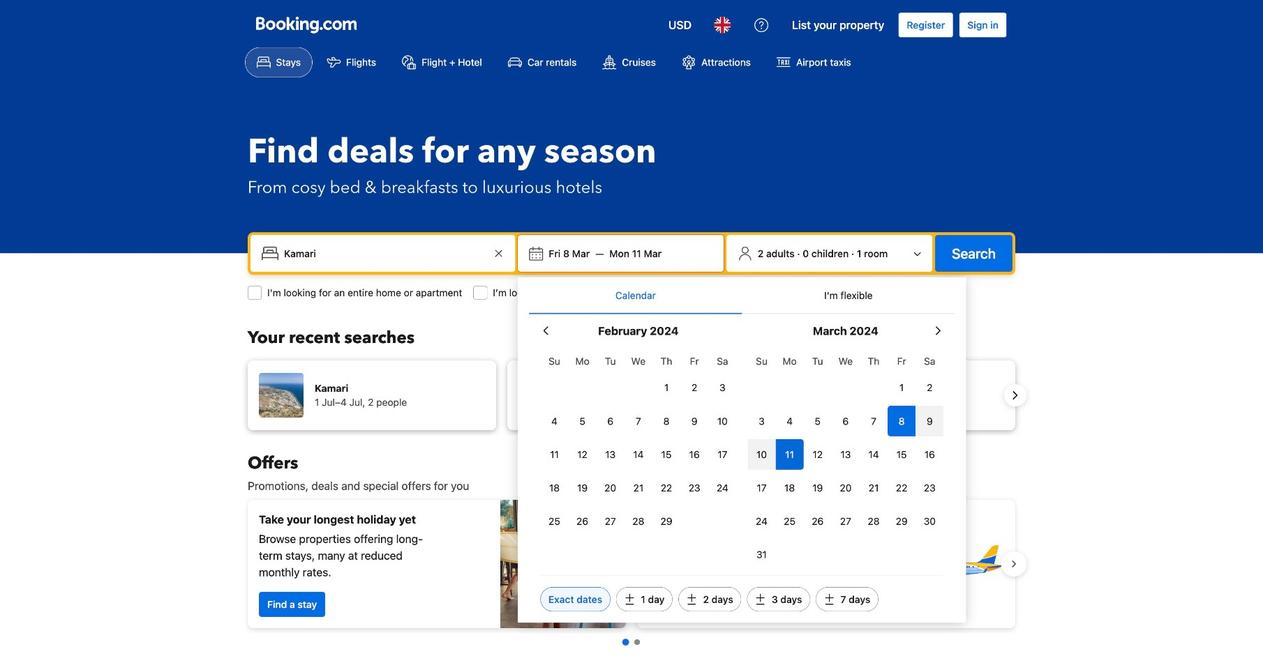 Task type: describe. For each thing, give the bounding box(es) containing it.
1 February 2024 checkbox
[[653, 373, 681, 404]]

2 region from the top
[[237, 495, 1027, 635]]

3 February 2024 checkbox
[[709, 373, 737, 404]]

21 February 2024 checkbox
[[625, 473, 653, 504]]

28 February 2024 checkbox
[[625, 507, 653, 537]]

15 February 2024 checkbox
[[653, 440, 681, 471]]

21 March 2024 checkbox
[[860, 473, 888, 504]]

27 March 2024 checkbox
[[832, 507, 860, 537]]

2 March 2024 checkbox
[[916, 373, 944, 404]]

26 February 2024 checkbox
[[569, 507, 597, 537]]

cell up 18 march 2024 option
[[776, 437, 804, 471]]

29 March 2024 checkbox
[[888, 507, 916, 537]]

11 February 2024 checkbox
[[541, 440, 569, 471]]

next image
[[1007, 387, 1024, 404]]

4 March 2024 checkbox
[[776, 406, 804, 437]]

31 March 2024 checkbox
[[748, 540, 776, 571]]

24 March 2024 checkbox
[[748, 507, 776, 537]]

23 February 2024 checkbox
[[681, 473, 709, 504]]

23 March 2024 checkbox
[[916, 473, 944, 504]]

7 February 2024 checkbox
[[625, 406, 653, 437]]

19 February 2024 checkbox
[[569, 473, 597, 504]]

25 March 2024 checkbox
[[776, 507, 804, 537]]

cell up 17 march 2024 option
[[748, 437, 776, 471]]

26 March 2024 checkbox
[[804, 507, 832, 537]]

14 March 2024 checkbox
[[860, 440, 888, 471]]

5 February 2024 checkbox
[[569, 406, 597, 437]]

1 grid from the left
[[541, 348, 737, 537]]

15 March 2024 checkbox
[[888, 440, 916, 471]]

29 February 2024 checkbox
[[653, 507, 681, 537]]

28 March 2024 checkbox
[[860, 507, 888, 537]]

30 March 2024 checkbox
[[916, 507, 944, 537]]

7 March 2024 checkbox
[[860, 406, 888, 437]]

14 February 2024 checkbox
[[625, 440, 653, 471]]

9 March 2024 checkbox
[[916, 406, 944, 437]]

6 March 2024 checkbox
[[832, 406, 860, 437]]

19 March 2024 checkbox
[[804, 473, 832, 504]]



Task type: locate. For each thing, give the bounding box(es) containing it.
1 region from the top
[[237, 355, 1027, 436]]

4 February 2024 checkbox
[[541, 406, 569, 437]]

tab list
[[529, 278, 955, 315]]

24 February 2024 checkbox
[[709, 473, 737, 504]]

0 vertical spatial region
[[237, 355, 1027, 436]]

take your longest holiday yet image
[[501, 501, 626, 629]]

12 February 2024 checkbox
[[569, 440, 597, 471]]

1 horizontal spatial grid
[[748, 348, 944, 571]]

Where are you going? field
[[279, 241, 490, 266]]

17 February 2024 checkbox
[[709, 440, 737, 471]]

18 February 2024 checkbox
[[541, 473, 569, 504]]

10 February 2024 checkbox
[[709, 406, 737, 437]]

1 vertical spatial region
[[237, 495, 1027, 635]]

18 March 2024 checkbox
[[776, 473, 804, 504]]

25 February 2024 checkbox
[[541, 507, 569, 537]]

1 March 2024 checkbox
[[888, 373, 916, 404]]

2 February 2024 checkbox
[[681, 373, 709, 404]]

region
[[237, 355, 1027, 436], [237, 495, 1027, 635]]

22 March 2024 checkbox
[[888, 473, 916, 504]]

5 March 2024 checkbox
[[804, 406, 832, 437]]

12 March 2024 checkbox
[[804, 440, 832, 471]]

9 February 2024 checkbox
[[681, 406, 709, 437]]

16 March 2024 checkbox
[[916, 440, 944, 471]]

booking.com image
[[256, 17, 357, 33]]

3 March 2024 checkbox
[[748, 406, 776, 437]]

16 February 2024 checkbox
[[681, 440, 709, 471]]

cell
[[888, 404, 916, 437], [916, 404, 944, 437], [748, 437, 776, 471], [776, 437, 804, 471]]

cell up 15 march 2024 option
[[888, 404, 916, 437]]

17 March 2024 checkbox
[[748, 473, 776, 504]]

22 February 2024 checkbox
[[653, 473, 681, 504]]

0 horizontal spatial grid
[[541, 348, 737, 537]]

20 February 2024 checkbox
[[597, 473, 625, 504]]

grid
[[541, 348, 737, 537], [748, 348, 944, 571]]

27 February 2024 checkbox
[[597, 507, 625, 537]]

cell up 16 march 2024 checkbox
[[916, 404, 944, 437]]

20 March 2024 checkbox
[[832, 473, 860, 504]]

6 February 2024 checkbox
[[597, 406, 625, 437]]

progress bar
[[623, 639, 640, 646]]

fly away to your dream holiday image
[[907, 516, 1005, 614]]

11 March 2024 checkbox
[[776, 440, 804, 471]]

13 March 2024 checkbox
[[832, 440, 860, 471]]

8 February 2024 checkbox
[[653, 406, 681, 437]]

10 March 2024 checkbox
[[748, 440, 776, 471]]

13 February 2024 checkbox
[[597, 440, 625, 471]]

8 March 2024 checkbox
[[888, 406, 916, 437]]

2 grid from the left
[[748, 348, 944, 571]]



Task type: vqa. For each thing, say whether or not it's contained in the screenshot.
4 February 2024 option on the bottom
yes



